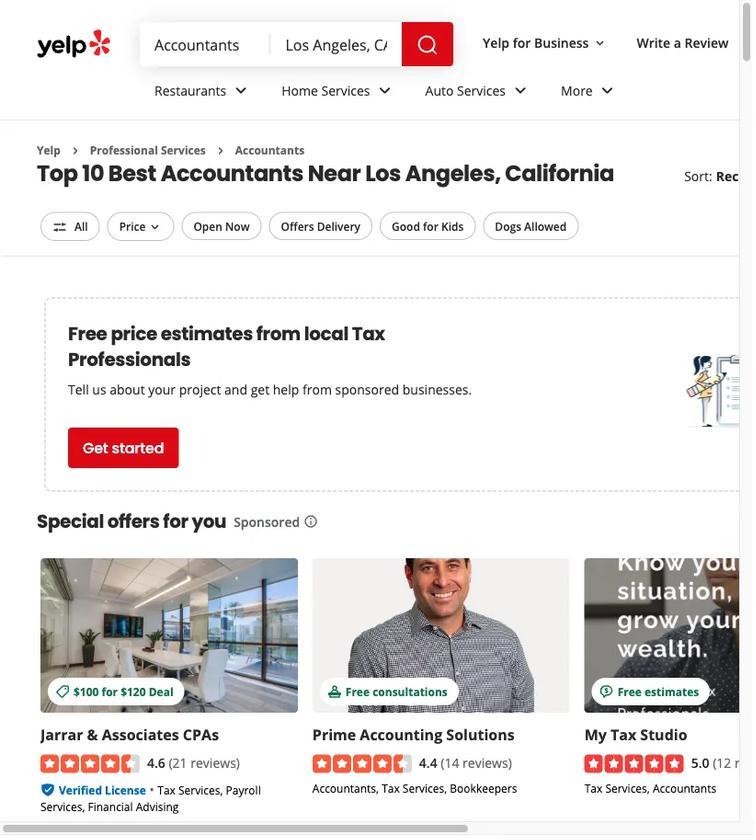 Task type: vqa. For each thing, say whether or not it's contained in the screenshot.
24 chevron down v2 icon
yes



Task type: describe. For each thing, give the bounding box(es) containing it.
filters group
[[37, 212, 582, 241]]

top
[[37, 158, 78, 188]]

you
[[192, 508, 226, 534]]

24 chevron down v2 image for home services
[[374, 79, 396, 102]]

none field find
[[155, 34, 256, 54]]

services, down 4.4 at the right of the page
[[403, 781, 447, 796]]

tax inside free price estimates from local tax professionals tell us about your project and get help from sponsored businesses.
[[352, 321, 385, 347]]

$100
[[74, 684, 99, 699]]

sponsored
[[335, 380, 399, 398]]

search image
[[417, 34, 439, 56]]

and
[[224, 380, 247, 398]]

allowed
[[524, 218, 567, 234]]

recom
[[716, 167, 753, 185]]

kids
[[441, 218, 464, 234]]

(14
[[441, 754, 459, 771]]

4.6 star rating image
[[40, 755, 140, 773]]

dogs
[[495, 218, 521, 234]]

estimates inside free price estimates from local tax professionals tell us about your project and get help from sponsored businesses.
[[161, 321, 253, 347]]

open now
[[193, 218, 250, 234]]

5.0
[[691, 754, 710, 771]]

jarrar & associates cpas link
[[40, 725, 219, 744]]

accountants down 5.0
[[653, 781, 717, 796]]

dogs allowed
[[495, 218, 567, 234]]

jarrar & associates cpas
[[40, 725, 219, 744]]

yelp for yelp link
[[37, 143, 61, 158]]

more link
[[546, 66, 633, 120]]

free for consultations
[[346, 684, 370, 699]]

dogs allowed button
[[483, 212, 579, 240]]

get started button
[[68, 428, 179, 468]]

prime accounting solutions link
[[313, 725, 515, 744]]

yelp link
[[37, 143, 61, 158]]

16 verified v2 image
[[40, 783, 55, 797]]

16 filter v2 image
[[52, 220, 67, 234]]

reviews) for prime accounting solutions
[[463, 754, 512, 771]]

professional services
[[90, 143, 206, 158]]

16 free estimates v2 image
[[599, 684, 614, 699]]

free for estimates
[[618, 684, 642, 699]]

deal
[[149, 684, 173, 699]]

jarrar
[[40, 725, 83, 744]]

4.6 (21 reviews)
[[147, 754, 240, 771]]

offers
[[107, 508, 160, 534]]

prime accounting solutions
[[313, 725, 515, 744]]

project
[[179, 380, 221, 398]]

24 chevron down v2 image
[[230, 79, 252, 102]]

all button
[[40, 212, 100, 241]]

&
[[87, 725, 98, 744]]

get started
[[83, 438, 164, 458]]

california
[[505, 158, 614, 188]]

5.0 (12 rev
[[691, 754, 753, 771]]

best
[[108, 158, 156, 188]]

16 chevron down v2 image
[[148, 220, 162, 234]]

your
[[148, 380, 176, 398]]

delivery
[[317, 218, 361, 234]]

verified license
[[59, 783, 146, 798]]

tax down 4.4 star rating image in the bottom of the page
[[382, 781, 400, 796]]

16 deal v2 image
[[55, 684, 70, 699]]

services, down 5 star rating image
[[606, 781, 650, 796]]

free estimates
[[618, 684, 699, 699]]

16 info v2 image
[[304, 514, 318, 529]]

yelp for business
[[483, 34, 589, 51]]

0 vertical spatial from
[[256, 321, 301, 347]]

my tax studio
[[585, 725, 688, 744]]

home services
[[282, 81, 370, 99]]

write a review link
[[629, 26, 736, 59]]

financial
[[88, 799, 133, 814]]

get
[[83, 438, 108, 458]]

free estimates link
[[585, 558, 753, 713]]

accountants, tax services, bookkeepers
[[313, 781, 517, 796]]

all
[[74, 218, 88, 234]]

free consultations link
[[313, 558, 570, 713]]

16 free consultations v2 image
[[327, 684, 342, 699]]

professional services link
[[90, 143, 206, 158]]

services for professional services
[[161, 143, 206, 158]]

price
[[119, 218, 146, 234]]

accountants right 16 chevron right v2 image at the left top of the page
[[235, 143, 305, 158]]

home services link
[[267, 66, 411, 120]]

near
[[308, 158, 361, 188]]

4.4
[[419, 754, 437, 771]]

good for kids button
[[380, 212, 476, 240]]

tax services, accountants
[[585, 781, 717, 796]]

top 10 best accountants near los angeles, california
[[37, 158, 614, 188]]

los
[[365, 158, 401, 188]]

open now button
[[182, 212, 262, 240]]

yelp for business button
[[476, 26, 615, 59]]

for left 'you'
[[163, 508, 188, 534]]

my tax studio link
[[585, 725, 688, 744]]



Task type: locate. For each thing, give the bounding box(es) containing it.
0 horizontal spatial services
[[161, 143, 206, 158]]

estimates inside free estimates link
[[645, 684, 699, 699]]

for for business
[[513, 34, 531, 51]]

yelp left 16 chevron right v2 icon at the left of the page
[[37, 143, 61, 158]]

offers
[[281, 218, 314, 234]]

4.4 star rating image
[[313, 755, 412, 773]]

none field up restaurants
[[155, 34, 256, 54]]

free
[[68, 321, 107, 347], [346, 684, 370, 699], [618, 684, 642, 699]]

services for auto services
[[457, 81, 506, 99]]

none field up home services
[[286, 34, 387, 54]]

business categories element
[[140, 66, 753, 120]]

24 chevron down v2 image inside auto services link
[[510, 79, 532, 102]]

24 chevron down v2 image for more
[[597, 79, 619, 102]]

special
[[37, 508, 104, 534]]

(21
[[169, 754, 187, 771]]

1 vertical spatial yelp
[[37, 143, 61, 158]]

for
[[513, 34, 531, 51], [423, 218, 439, 234], [163, 508, 188, 534], [102, 684, 118, 699]]

free consultations
[[346, 684, 448, 699]]

10
[[82, 158, 104, 188]]

for inside good for kids button
[[423, 218, 439, 234]]

write
[[637, 34, 671, 51]]

accountants,
[[313, 781, 379, 796]]

2 horizontal spatial free
[[618, 684, 642, 699]]

auto
[[425, 81, 454, 99]]

accountants up now on the top of page
[[161, 158, 303, 188]]

reviews) down cpas
[[191, 754, 240, 771]]

from left local
[[256, 321, 301, 347]]

accounting
[[360, 725, 443, 744]]

16 chevron down v2 image
[[593, 36, 607, 50]]

license
[[105, 783, 146, 798]]

$100 for $120 deal
[[74, 684, 173, 699]]

24 chevron down v2 image down yelp for business
[[510, 79, 532, 102]]

special offers for you
[[37, 508, 226, 534]]

yelp up auto services link
[[483, 34, 510, 51]]

rev
[[735, 754, 753, 771]]

consultations
[[373, 684, 448, 699]]

sort:
[[684, 167, 712, 185]]

services
[[321, 81, 370, 99], [457, 81, 506, 99], [161, 143, 206, 158]]

services inside auto services link
[[457, 81, 506, 99]]

prime
[[313, 725, 356, 744]]

recom button
[[716, 167, 753, 185]]

0 horizontal spatial from
[[256, 321, 301, 347]]

tax services, payroll services, financial advising
[[40, 783, 261, 814]]

for left $120
[[102, 684, 118, 699]]

1 horizontal spatial free
[[346, 684, 370, 699]]

from right help
[[303, 380, 332, 398]]

3 24 chevron down v2 image from the left
[[597, 79, 619, 102]]

yelp inside yelp for business button
[[483, 34, 510, 51]]

payroll
[[226, 783, 261, 798]]

free price estimates from local tax professionals tell us about your project and get help from sponsored businesses.
[[68, 321, 472, 398]]

2 none field from the left
[[286, 34, 387, 54]]

price
[[111, 321, 157, 347]]

professional
[[90, 143, 158, 158]]

for inside yelp for business button
[[513, 34, 531, 51]]

get
[[251, 380, 270, 398]]

cpas
[[183, 725, 219, 744]]

estimates up studio
[[645, 684, 699, 699]]

$120
[[121, 684, 146, 699]]

a
[[674, 34, 681, 51]]

for inside "$100 for $120 deal" link
[[102, 684, 118, 699]]

verified
[[59, 783, 102, 798]]

studio
[[640, 725, 688, 744]]

sort: recom
[[684, 167, 753, 185]]

services inside 'home services' link
[[321, 81, 370, 99]]

2 horizontal spatial 24 chevron down v2 image
[[597, 79, 619, 102]]

free left price
[[68, 321, 107, 347]]

0 horizontal spatial free
[[68, 321, 107, 347]]

1 vertical spatial from
[[303, 380, 332, 398]]

24 chevron down v2 image inside more link
[[597, 79, 619, 102]]

free right 16 free consultations v2 icon on the bottom left of page
[[346, 684, 370, 699]]

1 24 chevron down v2 image from the left
[[374, 79, 396, 102]]

estimates
[[161, 321, 253, 347], [645, 684, 699, 699]]

1 reviews) from the left
[[191, 754, 240, 771]]

4.4 (14 reviews)
[[419, 754, 512, 771]]

$100 for $120 deal link
[[40, 558, 298, 713]]

1 none field from the left
[[155, 34, 256, 54]]

24 chevron down v2 image
[[374, 79, 396, 102], [510, 79, 532, 102], [597, 79, 619, 102]]

0 horizontal spatial reviews)
[[191, 754, 240, 771]]

none field near
[[286, 34, 387, 54]]

Find text field
[[155, 34, 256, 54]]

tax inside tax services, payroll services, financial advising
[[158, 783, 176, 798]]

help
[[273, 380, 299, 398]]

about
[[110, 380, 145, 398]]

auto services
[[425, 81, 506, 99]]

16 chevron right v2 image
[[213, 143, 228, 158]]

1 horizontal spatial reviews)
[[463, 754, 512, 771]]

tax right the "my"
[[611, 725, 637, 744]]

24 chevron down v2 image inside 'home services' link
[[374, 79, 396, 102]]

None search field
[[140, 22, 457, 66]]

tell
[[68, 380, 89, 398]]

started
[[112, 438, 164, 458]]

yelp for yelp for business
[[483, 34, 510, 51]]

services, down 16 verified v2 icon on the bottom
[[40, 799, 85, 814]]

None field
[[155, 34, 256, 54], [286, 34, 387, 54]]

free inside free price estimates from local tax professionals tell us about your project and get help from sponsored businesses.
[[68, 321, 107, 347]]

us
[[92, 380, 106, 398]]

1 horizontal spatial none field
[[286, 34, 387, 54]]

24 chevron down v2 image left auto at top right
[[374, 79, 396, 102]]

services right home
[[321, 81, 370, 99]]

1 horizontal spatial estimates
[[645, 684, 699, 699]]

tax up advising
[[158, 783, 176, 798]]

5 star rating image
[[585, 755, 684, 773]]

16 chevron right v2 image
[[68, 143, 83, 158]]

accountants
[[235, 143, 305, 158], [161, 158, 303, 188], [653, 781, 717, 796]]

more
[[561, 81, 593, 99]]

for left kids
[[423, 218, 439, 234]]

2 24 chevron down v2 image from the left
[[510, 79, 532, 102]]

write a review
[[637, 34, 729, 51]]

offers delivery button
[[269, 212, 373, 240]]

0 vertical spatial yelp
[[483, 34, 510, 51]]

services, down '4.6 (21 reviews)'
[[178, 783, 223, 798]]

reviews) up "bookkeepers"
[[463, 754, 512, 771]]

businesses.
[[403, 380, 472, 398]]

tax right local
[[352, 321, 385, 347]]

Near text field
[[286, 34, 387, 54]]

0 horizontal spatial yelp
[[37, 143, 61, 158]]

angeles,
[[405, 158, 501, 188]]

1 vertical spatial estimates
[[645, 684, 699, 699]]

(12
[[713, 754, 731, 771]]

restaurants
[[155, 81, 226, 99]]

my
[[585, 725, 607, 744]]

estimates up project
[[161, 321, 253, 347]]

for left the "business"
[[513, 34, 531, 51]]

0 horizontal spatial none field
[[155, 34, 256, 54]]

1 horizontal spatial 24 chevron down v2 image
[[510, 79, 532, 102]]

services right auto at top right
[[457, 81, 506, 99]]

free price estimates from local tax professionals image
[[687, 342, 753, 434]]

0 vertical spatial estimates
[[161, 321, 253, 347]]

price button
[[107, 212, 174, 241]]

services left 16 chevron right v2 image at the left top of the page
[[161, 143, 206, 158]]

1 horizontal spatial from
[[303, 380, 332, 398]]

good for kids
[[392, 218, 464, 234]]

for for $120
[[102, 684, 118, 699]]

business
[[534, 34, 589, 51]]

free for price
[[68, 321, 107, 347]]

tax down 5 star rating image
[[585, 781, 603, 796]]

2 horizontal spatial services
[[457, 81, 506, 99]]

24 chevron down v2 image right more
[[597, 79, 619, 102]]

24 chevron down v2 image for auto services
[[510, 79, 532, 102]]

now
[[225, 218, 250, 234]]

free right 16 free estimates v2 image
[[618, 684, 642, 699]]

2 reviews) from the left
[[463, 754, 512, 771]]

good
[[392, 218, 420, 234]]

1 horizontal spatial yelp
[[483, 34, 510, 51]]

advising
[[136, 799, 179, 814]]

services for home services
[[321, 81, 370, 99]]

restaurants link
[[140, 66, 267, 120]]

services,
[[403, 781, 447, 796], [606, 781, 650, 796], [178, 783, 223, 798], [40, 799, 85, 814]]

for for kids
[[423, 218, 439, 234]]

open
[[193, 218, 222, 234]]

yelp
[[483, 34, 510, 51], [37, 143, 61, 158]]

sponsored
[[234, 513, 300, 530]]

review
[[685, 34, 729, 51]]

reviews) for jarrar & associates cpas
[[191, 754, 240, 771]]

1 horizontal spatial services
[[321, 81, 370, 99]]

0 horizontal spatial estimates
[[161, 321, 253, 347]]

local
[[304, 321, 349, 347]]

0 horizontal spatial 24 chevron down v2 image
[[374, 79, 396, 102]]



